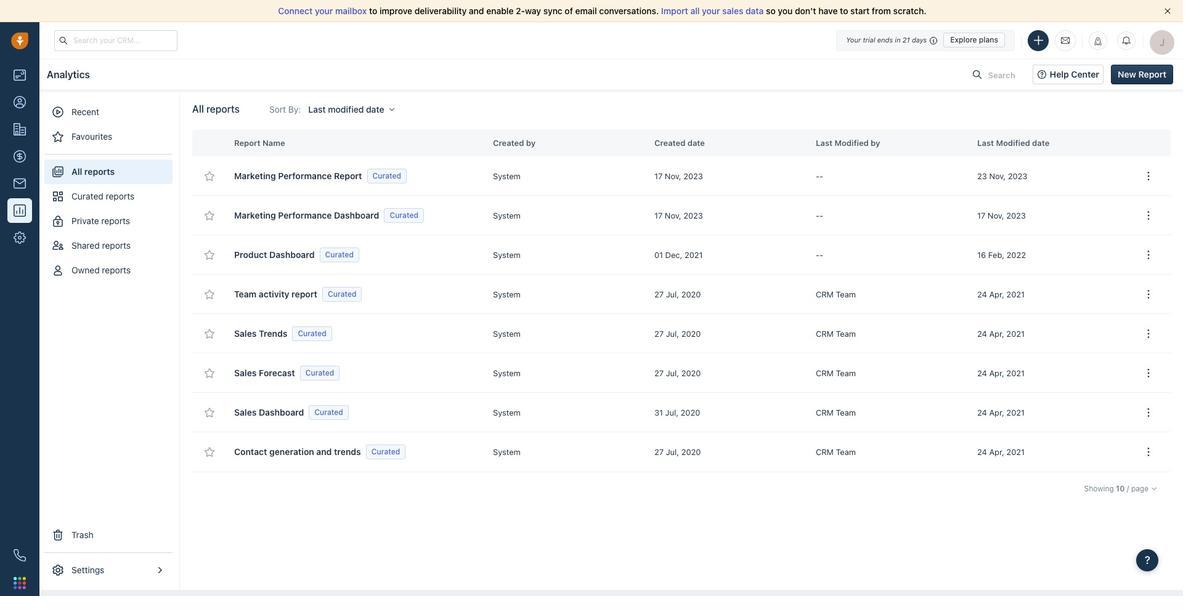 Task type: describe. For each thing, give the bounding box(es) containing it.
start
[[851, 6, 870, 16]]

import
[[661, 6, 688, 16]]

explore
[[950, 35, 977, 44]]

explore plans
[[950, 35, 998, 44]]

2 to from the left
[[840, 6, 848, 16]]

of
[[565, 6, 573, 16]]

trial
[[863, 36, 875, 44]]

phone element
[[7, 544, 32, 568]]

Search your CRM... text field
[[54, 30, 177, 51]]

2 your from the left
[[702, 6, 720, 16]]

have
[[819, 6, 838, 16]]

freshworks switcher image
[[14, 577, 26, 590]]

connect your mailbox link
[[278, 6, 369, 16]]

2-
[[516, 6, 525, 16]]

way
[[525, 6, 541, 16]]

conversations.
[[599, 6, 659, 16]]

your
[[846, 36, 861, 44]]

connect
[[278, 6, 313, 16]]

21
[[903, 36, 910, 44]]

email
[[575, 6, 597, 16]]

data
[[746, 6, 764, 16]]

enable
[[486, 6, 514, 16]]



Task type: vqa. For each thing, say whether or not it's contained in the screenshot.
mailbox
yes



Task type: locate. For each thing, give the bounding box(es) containing it.
so
[[766, 6, 776, 16]]

0 horizontal spatial your
[[315, 6, 333, 16]]

deliverability
[[415, 6, 467, 16]]

sync
[[543, 6, 562, 16]]

all
[[690, 6, 700, 16]]

what's new image
[[1094, 37, 1102, 45]]

days
[[912, 36, 927, 44]]

connect your mailbox to improve deliverability and enable 2-way sync of email conversations. import all your sales data so you don't have to start from scratch.
[[278, 6, 927, 16]]

1 horizontal spatial to
[[840, 6, 848, 16]]

ends
[[877, 36, 893, 44]]

explore plans link
[[944, 33, 1005, 47]]

1 horizontal spatial your
[[702, 6, 720, 16]]

from
[[872, 6, 891, 16]]

and
[[469, 6, 484, 16]]

1 to from the left
[[369, 6, 377, 16]]

improve
[[380, 6, 412, 16]]

don't
[[795, 6, 816, 16]]

your trial ends in 21 days
[[846, 36, 927, 44]]

send email image
[[1061, 35, 1070, 45]]

plans
[[979, 35, 998, 44]]

to right "mailbox"
[[369, 6, 377, 16]]

0 horizontal spatial to
[[369, 6, 377, 16]]

phone image
[[14, 550, 26, 562]]

mailbox
[[335, 6, 367, 16]]

scratch.
[[893, 6, 927, 16]]

close image
[[1165, 8, 1171, 14]]

sales
[[722, 6, 743, 16]]

you
[[778, 6, 793, 16]]

to
[[369, 6, 377, 16], [840, 6, 848, 16]]

to left start
[[840, 6, 848, 16]]

your left "mailbox"
[[315, 6, 333, 16]]

your
[[315, 6, 333, 16], [702, 6, 720, 16]]

your right all
[[702, 6, 720, 16]]

in
[[895, 36, 901, 44]]

import all your sales data link
[[661, 6, 766, 16]]

1 your from the left
[[315, 6, 333, 16]]



